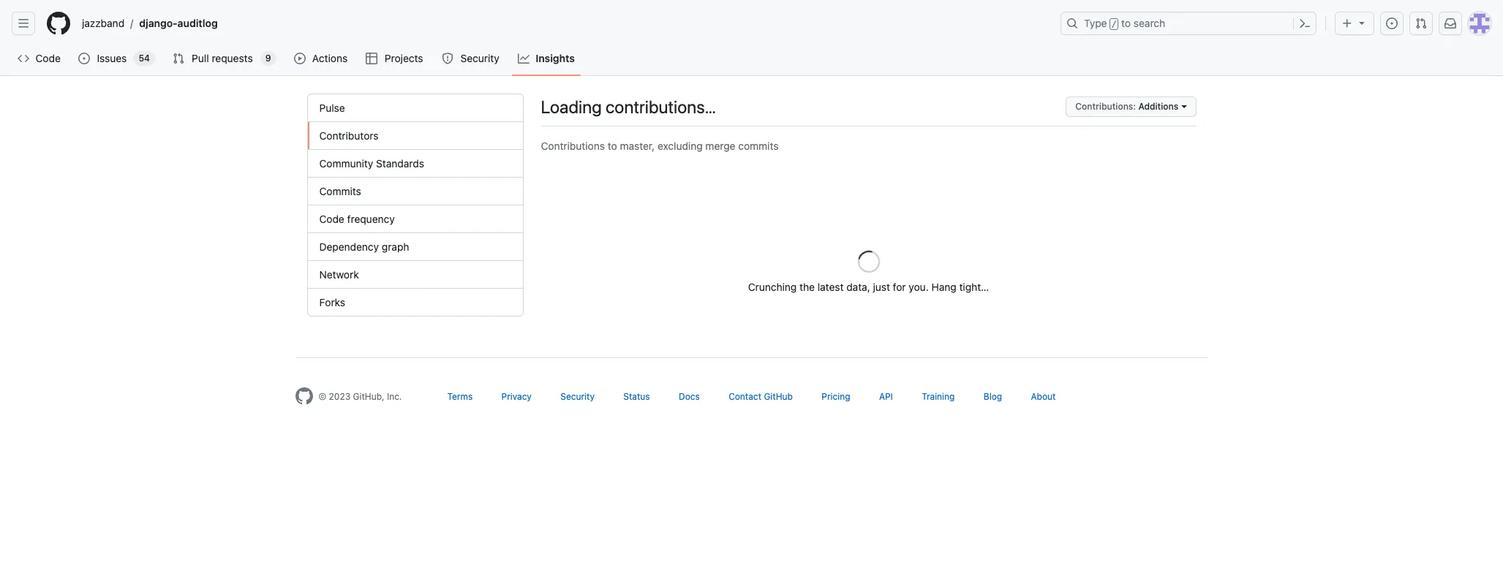 Task type: locate. For each thing, give the bounding box(es) containing it.
1 vertical spatial code
[[319, 213, 345, 225]]

loading
[[541, 97, 602, 117]]

code inside insights element
[[319, 213, 345, 225]]

pulse link
[[308, 94, 523, 122]]

auditlog
[[178, 17, 218, 29]]

issue opened image
[[1387, 18, 1398, 29]]

security left status link
[[561, 392, 595, 402]]

1 horizontal spatial code
[[319, 213, 345, 225]]

1 vertical spatial to
[[608, 140, 617, 152]]

/ for jazzband
[[130, 17, 133, 30]]

security link
[[436, 48, 507, 70], [561, 392, 595, 402]]

homepage image
[[47, 12, 70, 35], [295, 388, 313, 405]]

©
[[319, 392, 327, 402]]

/ right type
[[1112, 19, 1117, 29]]

code right code icon
[[36, 52, 61, 64]]

contributions
[[541, 140, 605, 152]]

to left search
[[1122, 17, 1131, 29]]

community standards
[[319, 157, 424, 170]]

/ left the django-
[[130, 17, 133, 30]]

training
[[922, 392, 955, 402]]

0 vertical spatial code
[[36, 52, 61, 64]]

git pull request image
[[173, 53, 184, 64]]

table image
[[366, 53, 378, 64]]

type
[[1084, 17, 1108, 29]]

code link
[[12, 48, 67, 70]]

crunching the latest data, just for you. hang tight…
[[748, 281, 990, 293]]

security
[[461, 52, 500, 64], [561, 392, 595, 402]]

list
[[76, 12, 1052, 35]]

privacy
[[502, 392, 532, 402]]

0 vertical spatial homepage image
[[47, 12, 70, 35]]

1 vertical spatial security link
[[561, 392, 595, 402]]

projects link
[[360, 48, 430, 70]]

homepage image left ©
[[295, 388, 313, 405]]

contributions:
[[1076, 101, 1137, 112]]

type / to search
[[1084, 17, 1166, 29]]

1 vertical spatial homepage image
[[295, 388, 313, 405]]

status
[[624, 392, 650, 402]]

issues
[[97, 52, 127, 64]]

you.
[[909, 281, 929, 293]]

github
[[764, 392, 793, 402]]

django-
[[139, 17, 178, 29]]

issue opened image
[[79, 53, 90, 64]]

jazzband
[[82, 17, 125, 29]]

code frequency link
[[308, 206, 523, 233]]

1 horizontal spatial security link
[[561, 392, 595, 402]]

commits
[[739, 140, 779, 152]]

crunching
[[748, 281, 797, 293]]

0 horizontal spatial /
[[130, 17, 133, 30]]

1 horizontal spatial /
[[1112, 19, 1117, 29]]

contributors link
[[308, 122, 523, 150]]

code
[[36, 52, 61, 64], [319, 213, 345, 225]]

the
[[800, 281, 815, 293]]

blog
[[984, 392, 1003, 402]]

homepage image up code link
[[47, 12, 70, 35]]

github,
[[353, 392, 385, 402]]

code down "commits" on the left top of the page
[[319, 213, 345, 225]]

commits link
[[308, 178, 523, 206]]

0 vertical spatial security
[[461, 52, 500, 64]]

0 horizontal spatial to
[[608, 140, 617, 152]]

9
[[265, 53, 271, 64]]

actions link
[[288, 48, 355, 70]]

0 horizontal spatial security link
[[436, 48, 507, 70]]

0 horizontal spatial code
[[36, 52, 61, 64]]

pull
[[192, 52, 209, 64]]

security link left status link
[[561, 392, 595, 402]]

excluding
[[658, 140, 703, 152]]

0 horizontal spatial homepage image
[[47, 12, 70, 35]]

54
[[139, 53, 150, 64]]

/
[[130, 17, 133, 30], [1112, 19, 1117, 29]]

/ inside type / to search
[[1112, 19, 1117, 29]]

1 vertical spatial security
[[561, 392, 595, 402]]

contributions: additions
[[1076, 101, 1179, 112]]

api
[[880, 392, 893, 402]]

2023
[[329, 392, 351, 402]]

notifications image
[[1445, 18, 1457, 29]]

training link
[[922, 392, 955, 402]]

code for code
[[36, 52, 61, 64]]

1 horizontal spatial homepage image
[[295, 388, 313, 405]]

to left master,
[[608, 140, 617, 152]]

0 vertical spatial to
[[1122, 17, 1131, 29]]

about
[[1031, 392, 1056, 402]]

to
[[1122, 17, 1131, 29], [608, 140, 617, 152]]

community
[[319, 157, 373, 170]]

api link
[[880, 392, 893, 402]]

graph
[[382, 241, 409, 253]]

1 horizontal spatial to
[[1122, 17, 1131, 29]]

security link left graph image
[[436, 48, 507, 70]]

graph image
[[518, 53, 530, 64]]

© 2023 github, inc.
[[319, 392, 402, 402]]

security right shield icon
[[461, 52, 500, 64]]

triangle down image
[[1357, 17, 1368, 29]]

jazzband link
[[76, 12, 130, 35]]

insights link
[[512, 48, 581, 70]]

additions
[[1139, 101, 1179, 112]]

/ for type
[[1112, 19, 1117, 29]]

docs link
[[679, 392, 700, 402]]

terms
[[447, 392, 473, 402]]

/ inside jazzband / django-auditlog
[[130, 17, 133, 30]]

list containing jazzband
[[76, 12, 1052, 35]]

hang
[[932, 281, 957, 293]]



Task type: vqa. For each thing, say whether or not it's contained in the screenshot.
DOCS link
yes



Task type: describe. For each thing, give the bounding box(es) containing it.
merge
[[706, 140, 736, 152]]

jazzband / django-auditlog
[[82, 17, 218, 30]]

search
[[1134, 17, 1166, 29]]

inc.
[[387, 392, 402, 402]]

pricing link
[[822, 392, 851, 402]]

contact github link
[[729, 392, 793, 402]]

insights
[[536, 52, 575, 64]]

git pull request image
[[1416, 18, 1428, 29]]

commits
[[319, 185, 361, 198]]

0 horizontal spatial security
[[461, 52, 500, 64]]

code image
[[18, 53, 29, 64]]

dependency graph link
[[308, 233, 523, 261]]

terms link
[[447, 392, 473, 402]]

forks
[[319, 296, 345, 309]]

play image
[[294, 53, 306, 64]]

community standards link
[[308, 150, 523, 178]]

network
[[319, 269, 359, 281]]

insights element
[[307, 94, 524, 317]]

shield image
[[442, 53, 454, 64]]

frequency
[[347, 213, 395, 225]]

command palette image
[[1300, 18, 1311, 29]]

blog link
[[984, 392, 1003, 402]]

forks link
[[308, 289, 523, 316]]

0 vertical spatial security link
[[436, 48, 507, 70]]

data,
[[847, 281, 871, 293]]

projects
[[385, 52, 423, 64]]

django-auditlog link
[[133, 12, 224, 35]]

standards
[[376, 157, 424, 170]]

contributions…
[[606, 97, 716, 117]]

about link
[[1031, 392, 1056, 402]]

pulse
[[319, 102, 345, 114]]

for
[[893, 281, 906, 293]]

code for code frequency
[[319, 213, 345, 225]]

docs
[[679, 392, 700, 402]]

code frequency
[[319, 213, 395, 225]]

1 horizontal spatial security
[[561, 392, 595, 402]]

master,
[[620, 140, 655, 152]]

dependency
[[319, 241, 379, 253]]

status link
[[624, 392, 650, 402]]

dependency graph
[[319, 241, 409, 253]]

pull requests
[[192, 52, 253, 64]]

contributions to master, excluding merge commits
[[541, 140, 779, 152]]

contact
[[729, 392, 762, 402]]

contact github
[[729, 392, 793, 402]]

tight…
[[960, 281, 990, 293]]

just
[[873, 281, 891, 293]]

actions
[[312, 52, 348, 64]]

latest
[[818, 281, 844, 293]]

contributors
[[319, 130, 379, 142]]

plus image
[[1342, 18, 1354, 29]]

network link
[[308, 261, 523, 289]]

requests
[[212, 52, 253, 64]]

loading contributions…
[[541, 97, 716, 117]]

pricing
[[822, 392, 851, 402]]

privacy link
[[502, 392, 532, 402]]



